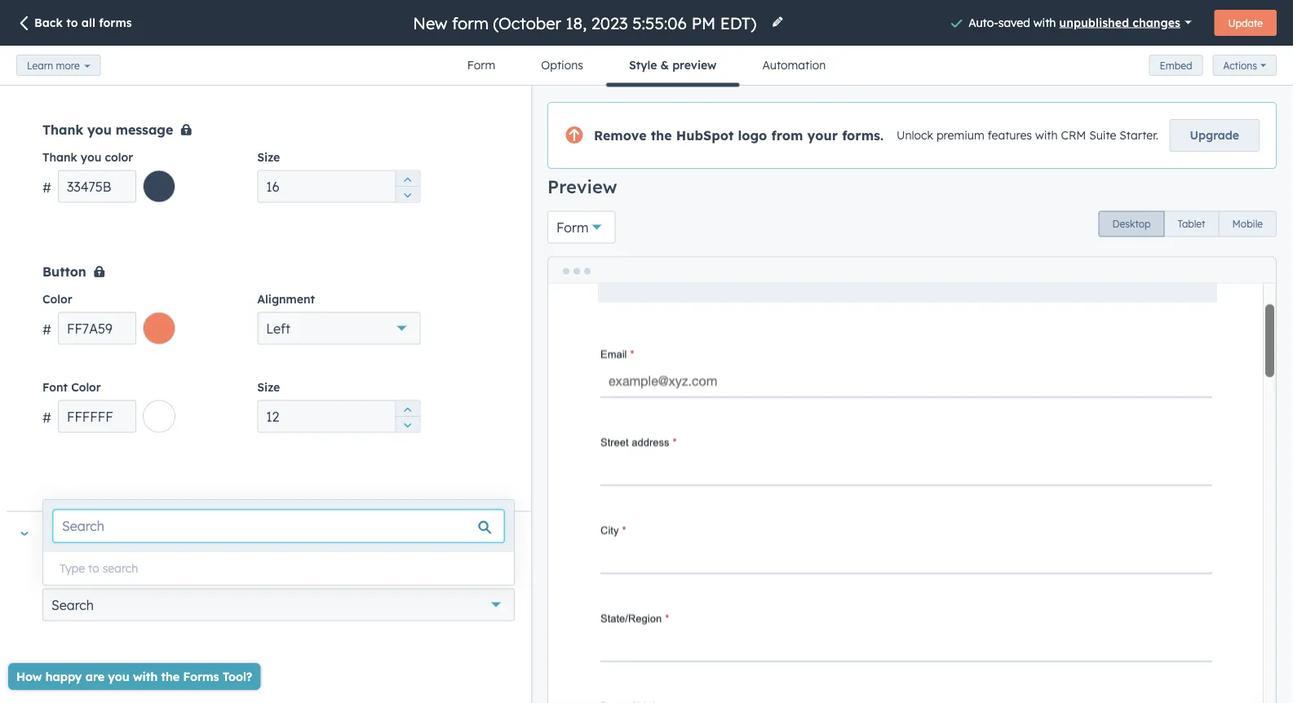 Task type: describe. For each thing, give the bounding box(es) containing it.
font
[[42, 380, 68, 395]]

unlock premium features with crm suite starter.
[[897, 128, 1159, 143]]

0 vertical spatial color
[[42, 292, 72, 306]]

1 vertical spatial with
[[1036, 128, 1058, 143]]

navigation inside page section element
[[445, 46, 849, 87]]

unpublished changes button
[[1060, 11, 1192, 34]]

auto-
[[969, 15, 999, 29]]

crm
[[1061, 128, 1087, 143]]

1 vertical spatial color
[[71, 380, 101, 395]]

tablet button
[[1164, 211, 1220, 237]]

group for 2nd size button
[[395, 401, 420, 433]]

embed button
[[1150, 55, 1203, 76]]

learn more button
[[16, 55, 101, 76]]

&
[[661, 58, 669, 72]]

your
[[808, 127, 838, 144]]

learn
[[27, 59, 53, 71]]

style & preview
[[629, 58, 717, 72]]

specific
[[106, 569, 149, 583]]

logo
[[738, 127, 767, 144]]

mobile button
[[1219, 211, 1277, 237]]

suite
[[1090, 128, 1117, 143]]

font color
[[42, 380, 101, 395]]

type
[[60, 562, 85, 576]]

# for button
[[42, 322, 51, 338]]

starter.
[[1120, 128, 1159, 143]]

test
[[42, 527, 64, 542]]

back to all forms link
[[16, 15, 132, 33]]

group containing desktop
[[1099, 211, 1277, 237]]

mobile
[[1233, 218, 1263, 230]]

button
[[42, 264, 86, 280]]

left
[[266, 321, 291, 337]]

automation
[[763, 58, 826, 72]]

size for 2nd size button
[[257, 380, 280, 395]]

unpublished changes
[[1060, 15, 1181, 29]]

back
[[34, 16, 63, 30]]

options button
[[518, 46, 606, 85]]

learn more
[[27, 59, 80, 71]]

none field inside page section element
[[411, 12, 762, 34]]

2 size button from the top
[[257, 371, 421, 433]]

desktop button
[[1099, 211, 1165, 237]]

remove
[[594, 127, 647, 144]]

auto-saved with
[[969, 15, 1060, 29]]

search button
[[42, 589, 515, 622]]

with inside page section element
[[1034, 15, 1056, 29]]

actions button
[[1213, 55, 1277, 76]]

unlock
[[897, 128, 934, 143]]

Search search field
[[53, 510, 504, 543]]

form inside popup button
[[557, 219, 589, 235]]

preview
[[673, 58, 717, 72]]

style
[[629, 58, 657, 72]]

embed
[[1160, 59, 1193, 71]]



Task type: locate. For each thing, give the bounding box(es) containing it.
premium
[[937, 128, 985, 143]]

you for message
[[87, 122, 112, 138]]

actions
[[1224, 59, 1258, 72]]

options
[[541, 58, 584, 72]]

forms.
[[842, 127, 884, 144]]

saved
[[999, 15, 1031, 29]]

contact
[[153, 569, 195, 583]]

update
[[1229, 17, 1263, 29]]

1 vertical spatial size
[[257, 380, 280, 395]]

navigation containing form
[[445, 46, 849, 87]]

more
[[56, 59, 80, 71]]

you left the color on the left
[[81, 150, 102, 164]]

features
[[988, 128, 1032, 143]]

preview
[[548, 175, 617, 198], [42, 569, 87, 583]]

search
[[51, 597, 94, 614]]

size button
[[257, 141, 421, 203], [257, 371, 421, 433]]

2 size from the top
[[257, 380, 280, 395]]

thank you color
[[42, 150, 133, 164]]

2 thank from the top
[[42, 150, 77, 164]]

1 horizontal spatial to
[[88, 562, 99, 576]]

search
[[103, 562, 138, 576]]

1 thank from the top
[[42, 122, 83, 138]]

with right saved
[[1034, 15, 1056, 29]]

test button
[[7, 513, 515, 557]]

message
[[116, 122, 173, 138]]

left button
[[257, 313, 421, 345]]

color
[[42, 292, 72, 306], [71, 380, 101, 395]]

to right type
[[88, 562, 99, 576]]

0 horizontal spatial form
[[467, 58, 496, 72]]

preview up form popup button
[[548, 175, 617, 198]]

forms
[[99, 16, 132, 30]]

automation button
[[740, 46, 849, 85]]

# for thank you message
[[42, 180, 51, 196]]

None text field
[[257, 171, 421, 203], [58, 401, 136, 433], [257, 401, 421, 433], [257, 171, 421, 203], [58, 401, 136, 433], [257, 401, 421, 433]]

thank you message
[[42, 122, 173, 138]]

you for color
[[81, 150, 102, 164]]

group
[[395, 171, 420, 203], [1099, 211, 1277, 237], [395, 401, 420, 433]]

style & preview button
[[606, 46, 740, 87]]

3 # from the top
[[42, 410, 51, 426]]

1 vertical spatial group
[[1099, 211, 1277, 237]]

back to all forms
[[34, 16, 132, 30]]

0 vertical spatial size
[[257, 150, 280, 164]]

1 vertical spatial thank
[[42, 150, 77, 164]]

tablet
[[1178, 218, 1206, 230]]

1 size from the top
[[257, 150, 280, 164]]

0 vertical spatial #
[[42, 180, 51, 196]]

caret image
[[20, 533, 29, 537]]

preview up search
[[42, 569, 87, 583]]

2 vertical spatial #
[[42, 410, 51, 426]]

#
[[42, 180, 51, 196], [42, 322, 51, 338], [42, 410, 51, 426]]

1 horizontal spatial preview
[[548, 175, 617, 198]]

1 vertical spatial size button
[[257, 371, 421, 433]]

upgrade link
[[1170, 119, 1260, 152]]

to for back
[[66, 16, 78, 30]]

form inside button
[[467, 58, 496, 72]]

color
[[105, 150, 133, 164]]

thank for thank you color
[[42, 150, 77, 164]]

navigation
[[445, 46, 849, 87]]

form button
[[548, 211, 616, 244]]

thank
[[42, 122, 83, 138], [42, 150, 77, 164]]

0 vertical spatial you
[[87, 122, 112, 138]]

2 vertical spatial group
[[395, 401, 420, 433]]

all
[[81, 16, 95, 30]]

1 # from the top
[[42, 180, 51, 196]]

1 vertical spatial form
[[557, 219, 589, 235]]

# down font
[[42, 410, 51, 426]]

remove the hubspot logo from your forms.
[[594, 127, 884, 144]]

1 size button from the top
[[257, 141, 421, 203]]

size for first size button from the top
[[257, 150, 280, 164]]

color down button
[[42, 292, 72, 306]]

None text field
[[58, 171, 136, 203], [58, 313, 136, 345], [58, 171, 136, 203], [58, 313, 136, 345]]

0 vertical spatial thank
[[42, 122, 83, 138]]

to inside page section element
[[66, 16, 78, 30]]

to left 'all' on the top left
[[66, 16, 78, 30]]

0 horizontal spatial preview
[[42, 569, 87, 583]]

the
[[651, 127, 672, 144]]

thank for thank you message
[[42, 122, 83, 138]]

2 # from the top
[[42, 322, 51, 338]]

0 vertical spatial to
[[66, 16, 78, 30]]

to for type
[[88, 562, 99, 576]]

form
[[467, 58, 496, 72], [557, 219, 589, 235]]

thank up thank you color
[[42, 122, 83, 138]]

form button
[[445, 46, 518, 85]]

you
[[87, 122, 112, 138], [81, 150, 102, 164]]

None field
[[411, 12, 762, 34]]

0 horizontal spatial to
[[66, 16, 78, 30]]

you up thank you color
[[87, 122, 112, 138]]

preview for preview as specific contact
[[42, 569, 87, 583]]

1 vertical spatial to
[[88, 562, 99, 576]]

changes
[[1133, 15, 1181, 29]]

to
[[66, 16, 78, 30], [88, 562, 99, 576]]

desktop
[[1113, 218, 1151, 230]]

preview as specific contact
[[42, 569, 195, 583]]

size
[[257, 150, 280, 164], [257, 380, 280, 395]]

type to search
[[60, 562, 138, 576]]

thank down thank you message
[[42, 150, 77, 164]]

0 vertical spatial form
[[467, 58, 496, 72]]

unpublished
[[1060, 15, 1130, 29]]

hubspot
[[676, 127, 734, 144]]

page section element
[[0, 0, 1294, 87]]

alignment
[[257, 292, 315, 306]]

as
[[90, 569, 103, 583]]

0 vertical spatial size button
[[257, 141, 421, 203]]

1 horizontal spatial form
[[557, 219, 589, 235]]

update button
[[1215, 10, 1277, 36]]

0 vertical spatial group
[[395, 171, 420, 203]]

preview for preview
[[548, 175, 617, 198]]

1 vertical spatial preview
[[42, 569, 87, 583]]

group for first size button from the top
[[395, 171, 420, 203]]

# up font
[[42, 322, 51, 338]]

0 vertical spatial with
[[1034, 15, 1056, 29]]

with
[[1034, 15, 1056, 29], [1036, 128, 1058, 143]]

1 vertical spatial you
[[81, 150, 102, 164]]

# down thank you color
[[42, 180, 51, 196]]

with left crm
[[1036, 128, 1058, 143]]

0 vertical spatial preview
[[548, 175, 617, 198]]

1 vertical spatial #
[[42, 322, 51, 338]]

from
[[772, 127, 803, 144]]

color right font
[[71, 380, 101, 395]]

upgrade
[[1190, 128, 1240, 142]]



Task type: vqa. For each thing, say whether or not it's contained in the screenshot.
Ruby Anderson icon
no



